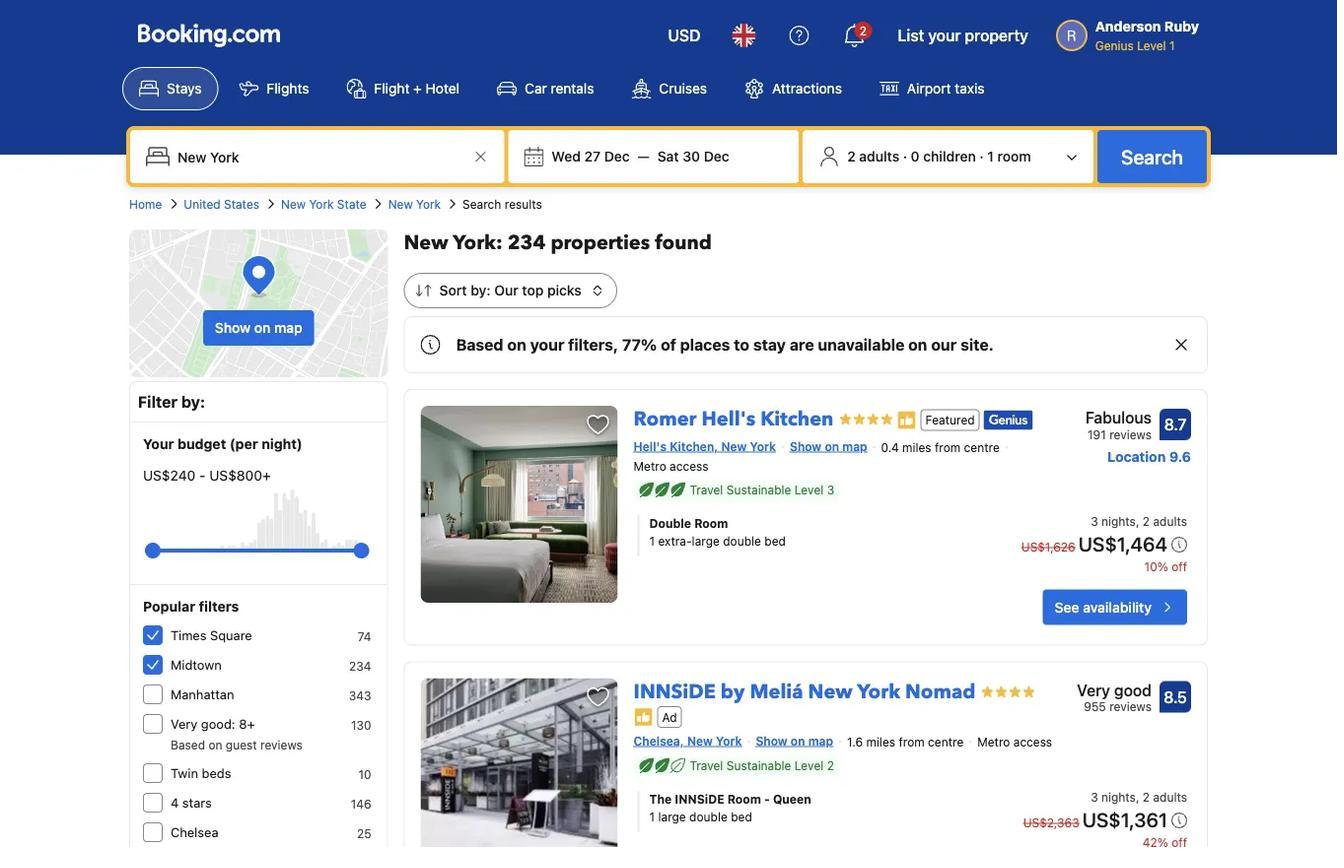 Task type: vqa. For each thing, say whether or not it's contained in the screenshot.
your
yes



Task type: describe. For each thing, give the bounding box(es) containing it.
new york link
[[388, 195, 441, 213]]

10%
[[1144, 561, 1168, 575]]

10% off
[[1144, 561, 1187, 575]]

the innside room - queen 1 large double bed
[[649, 793, 811, 825]]

innside by meliá new york nomad
[[634, 679, 976, 706]]

map inside button
[[274, 320, 302, 336]]

1 vertical spatial 234
[[349, 660, 371, 673]]

3 for us$1,464
[[1091, 515, 1098, 529]]

airport
[[907, 80, 951, 97]]

sat
[[657, 148, 679, 165]]

united
[[184, 197, 220, 211]]

miles for 0.4
[[902, 441, 931, 455]]

bed inside the double room 1 extra-large double bed
[[764, 535, 786, 549]]

room inside the double room 1 extra-large double bed
[[694, 517, 728, 531]]

4 stars
[[171, 796, 212, 811]]

site.
[[960, 336, 994, 354]]

travel sustainable level 2
[[690, 760, 834, 773]]

stay
[[753, 336, 786, 354]]

flight
[[374, 80, 410, 97]]

based on guest reviews
[[171, 739, 303, 752]]

map for innside by meliá new york nomad
[[808, 735, 833, 748]]

state
[[337, 197, 366, 211]]

filter by:
[[138, 393, 205, 412]]

adults for us$1,361
[[1153, 791, 1187, 805]]

large inside the innside room - queen 1 large double bed
[[658, 811, 686, 825]]

very for good
[[1077, 682, 1110, 700]]

flights
[[267, 80, 309, 97]]

from for 0.4
[[935, 441, 961, 455]]

home link
[[129, 195, 162, 213]]

0.4 miles from centre metro access
[[634, 441, 1000, 474]]

adults for us$1,464
[[1153, 515, 1187, 529]]

fabulous
[[1085, 409, 1152, 427]]

based for based on your filters, 77% of places to stay are unavailable on our site.
[[456, 336, 503, 354]]

romer hell's kitchen link
[[634, 398, 834, 433]]

77%
[[622, 336, 657, 354]]

times square
[[171, 629, 252, 643]]

2 button
[[831, 12, 878, 59]]

1 vertical spatial your
[[530, 336, 564, 354]]

us$1,361
[[1082, 809, 1167, 832]]

0 horizontal spatial -
[[199, 468, 206, 484]]

map for romer hell's kitchen
[[842, 440, 867, 454]]

adults inside button
[[859, 148, 899, 165]]

cruises
[[659, 80, 707, 97]]

new right the "state"
[[388, 197, 413, 211]]

show on map inside button
[[215, 320, 302, 336]]

0 vertical spatial innside
[[634, 679, 716, 706]]

extra-
[[658, 535, 692, 549]]

list
[[898, 26, 924, 45]]

level inside anderson ruby genius level 1
[[1137, 38, 1166, 52]]

1 dec from the left
[[604, 148, 630, 165]]

found
[[655, 230, 712, 257]]

1 inside the innside room - queen 1 large double bed
[[649, 811, 655, 825]]

york left search results
[[416, 197, 441, 211]]

new york
[[388, 197, 441, 211]]

filter
[[138, 393, 178, 412]]

1 vertical spatial this property is part of our preferred partner programme. it is committed to providing commendable service and good value. it will pay us a higher commission if you make a booking. image
[[634, 708, 653, 728]]

unavailable
[[818, 336, 905, 354]]

ruby
[[1164, 18, 1199, 35]]

very good element
[[1077, 679, 1152, 703]]

0 vertical spatial 3
[[827, 484, 834, 498]]

2 adults · 0 children · 1 room button
[[811, 138, 1086, 176]]

level for meliá
[[795, 760, 824, 773]]

double room link
[[649, 515, 983, 533]]

us$1,464
[[1078, 533, 1167, 556]]

innside by meliá new york nomad image
[[421, 679, 618, 848]]

see
[[1055, 600, 1079, 616]]

meliá
[[750, 679, 803, 706]]

2 up the innside room - queen link
[[827, 760, 834, 773]]

anderson
[[1095, 18, 1161, 35]]

search for search results
[[463, 197, 501, 211]]

innside by meliá new york nomad link
[[634, 671, 976, 706]]

guest
[[226, 739, 257, 752]]

room
[[997, 148, 1031, 165]]

cruises link
[[615, 67, 724, 110]]

booking.com image
[[138, 24, 280, 47]]

york up travel sustainable level 2
[[716, 735, 742, 748]]

properties
[[551, 230, 650, 257]]

centre for 0.4 miles from centre metro access
[[964, 441, 1000, 455]]

30
[[683, 148, 700, 165]]

manhattan
[[171, 688, 234, 703]]

4
[[171, 796, 179, 811]]

search for search
[[1121, 145, 1183, 168]]

hotel
[[426, 80, 460, 97]]

us$800+
[[209, 468, 271, 484]]

, for us$1,464
[[1136, 515, 1139, 529]]

off
[[1172, 561, 1187, 575]]

1 horizontal spatial 234
[[507, 230, 546, 257]]

3 nights , 2 adults for us$1,464
[[1091, 515, 1187, 529]]

show on map button
[[203, 311, 314, 346]]

us$1,626
[[1021, 541, 1076, 555]]

scored 8.5 element
[[1160, 682, 1191, 714]]

united states
[[184, 197, 259, 211]]

ad
[[662, 711, 677, 725]]

double
[[649, 517, 691, 531]]

new right 'chelsea,'
[[687, 735, 713, 748]]

sustainable for kitchen
[[726, 484, 791, 498]]

, for us$1,361
[[1136, 791, 1139, 805]]

new right states
[[281, 197, 306, 211]]

new down new york in the top of the page
[[404, 230, 448, 257]]

list your property
[[898, 26, 1028, 45]]

romer hell's kitchen image
[[421, 406, 618, 603]]

nights for us$1,361
[[1101, 791, 1136, 805]]

sat 30 dec button
[[650, 139, 737, 175]]

2 dec from the left
[[704, 148, 729, 165]]

room inside the innside room - queen 1 large double bed
[[727, 793, 761, 807]]

us$240
[[143, 468, 195, 484]]

good
[[1114, 682, 1152, 700]]

1 horizontal spatial this property is part of our preferred partner programme. it is committed to providing commendable service and good value. it will pay us a higher commission if you make a booking. image
[[897, 411, 916, 431]]

very good 955 reviews
[[1077, 682, 1152, 715]]

146
[[351, 798, 371, 812]]

kitchen,
[[670, 440, 718, 454]]

show on map for romer
[[790, 440, 867, 454]]

search results updated. new york: 234 properties found. applied filters: times square, midtown. element
[[404, 230, 1208, 257]]

based for based on guest reviews
[[171, 739, 205, 752]]

very good: 8+
[[171, 717, 255, 732]]

2 up us$1,464 on the bottom of page
[[1143, 515, 1150, 529]]

show for romer
[[790, 440, 822, 454]]

1 inside the double room 1 extra-large double bed
[[649, 535, 655, 549]]

your budget (per night)
[[143, 436, 303, 453]]

location 9.6
[[1107, 449, 1191, 465]]

new york state link
[[281, 195, 366, 213]]

show for innside
[[756, 735, 788, 748]]

twin
[[171, 767, 198, 781]]

your
[[143, 436, 174, 453]]

sort
[[439, 282, 467, 299]]

0 vertical spatial hell's
[[702, 406, 755, 433]]



Task type: locate. For each thing, give the bounding box(es) containing it.
2 horizontal spatial map
[[842, 440, 867, 454]]

adults up the us$1,361
[[1153, 791, 1187, 805]]

1 vertical spatial this property is part of our preferred partner programme. it is committed to providing commendable service and good value. it will pay us a higher commission if you make a booking. image
[[634, 708, 653, 728]]

twin beds
[[171, 767, 231, 781]]

0 horizontal spatial this property is part of our preferred partner programme. it is committed to providing commendable service and good value. it will pay us a higher commission if you make a booking. image
[[634, 708, 653, 728]]

by: right filter
[[181, 393, 205, 412]]

—
[[638, 148, 650, 165]]

fabulous element
[[1085, 406, 1152, 430]]

0 vertical spatial this property is part of our preferred partner programme. it is committed to providing commendable service and good value. it will pay us a higher commission if you make a booking. image
[[897, 411, 916, 431]]

flight + hotel link
[[330, 67, 476, 110]]

2 up the us$1,361
[[1143, 791, 1150, 805]]

Where are you going? field
[[170, 139, 469, 175]]

3 up us$1,464 on the bottom of page
[[1091, 515, 1098, 529]]

our
[[494, 282, 518, 299]]

0 vertical spatial double
[[723, 535, 761, 549]]

centre down nomad at bottom
[[928, 736, 964, 750]]

dec right 27
[[604, 148, 630, 165]]

- left queen in the right bottom of the page
[[764, 793, 770, 807]]

hell's up the hell's kitchen, new york
[[702, 406, 755, 433]]

from right the 1.6
[[899, 736, 925, 750]]

1 horizontal spatial access
[[1013, 736, 1052, 750]]

very
[[1077, 682, 1110, 700], [171, 717, 198, 732]]

room right double at bottom
[[694, 517, 728, 531]]

filters,
[[568, 336, 618, 354]]

from inside 0.4 miles from centre metro access
[[935, 441, 961, 455]]

bed
[[764, 535, 786, 549], [731, 811, 752, 825]]

room down travel sustainable level 2
[[727, 793, 761, 807]]

good:
[[201, 717, 235, 732]]

show
[[215, 320, 251, 336], [790, 440, 822, 454], [756, 735, 788, 748]]

double down travel sustainable level 3
[[723, 535, 761, 549]]

2 vertical spatial level
[[795, 760, 824, 773]]

1 vertical spatial bed
[[731, 811, 752, 825]]

adults up 10% off
[[1153, 515, 1187, 529]]

0 horizontal spatial access
[[670, 460, 708, 474]]

0 vertical spatial based
[[456, 336, 503, 354]]

level down anderson
[[1137, 38, 1166, 52]]

1 left the extra-
[[649, 535, 655, 549]]

1 , from the top
[[1136, 515, 1139, 529]]

this property is part of our preferred partner programme. it is committed to providing commendable service and good value. it will pay us a higher commission if you make a booking. image
[[897, 411, 916, 431], [634, 708, 653, 728]]

1 vertical spatial very
[[171, 717, 198, 732]]

1 horizontal spatial by:
[[471, 282, 491, 299]]

featured
[[925, 414, 975, 428]]

the
[[649, 793, 672, 807]]

large down the on the bottom of the page
[[658, 811, 686, 825]]

travel sustainable level 3
[[690, 484, 834, 498]]

by: left our
[[471, 282, 491, 299]]

1 vertical spatial by:
[[181, 393, 205, 412]]

search inside button
[[1121, 145, 1183, 168]]

popular
[[143, 599, 195, 615]]

0 vertical spatial your
[[928, 26, 961, 45]]

3 down 0.4 miles from centre metro access
[[827, 484, 834, 498]]

wed 27 dec button
[[544, 139, 638, 175]]

0 vertical spatial adults
[[859, 148, 899, 165]]

1 vertical spatial sustainable
[[726, 760, 791, 773]]

2 3 nights , 2 adults from the top
[[1091, 791, 1187, 805]]

travel for innside
[[690, 760, 723, 773]]

1 vertical spatial double
[[689, 811, 728, 825]]

reviews right guest
[[260, 739, 303, 752]]

1 vertical spatial hell's
[[634, 440, 667, 454]]

3 nights , 2 adults up us$1,464 on the bottom of page
[[1091, 515, 1187, 529]]

0 vertical spatial level
[[1137, 38, 1166, 52]]

centre down featured
[[964, 441, 1000, 455]]

1 horizontal spatial -
[[764, 793, 770, 807]]

centre for 1.6 miles from centre
[[928, 736, 964, 750]]

1 horizontal spatial map
[[808, 735, 833, 748]]

nights
[[1101, 515, 1136, 529], [1101, 791, 1136, 805]]

york up the 1.6
[[857, 679, 900, 706]]

0 vertical spatial map
[[274, 320, 302, 336]]

reviews inside "fabulous 191 reviews"
[[1109, 428, 1152, 442]]

based down our
[[456, 336, 503, 354]]

location
[[1107, 449, 1166, 465]]

0 vertical spatial by:
[[471, 282, 491, 299]]

0 vertical spatial search
[[1121, 145, 1183, 168]]

· left 0
[[903, 148, 907, 165]]

travel for romer
[[690, 484, 723, 498]]

0.4
[[881, 441, 899, 455]]

dec right 30
[[704, 148, 729, 165]]

234 up 343
[[349, 660, 371, 673]]

130
[[351, 719, 371, 733]]

2 travel from the top
[[690, 760, 723, 773]]

double room 1 extra-large double bed
[[649, 517, 786, 549]]

sustainable for meliá
[[726, 760, 791, 773]]

very left good:
[[171, 717, 198, 732]]

2 vertical spatial 3
[[1091, 791, 1098, 805]]

based on your filters, 77% of places to stay are unavailable on our site.
[[456, 336, 994, 354]]

scored 8.7 element
[[1160, 409, 1191, 441]]

1 vertical spatial travel
[[690, 760, 723, 773]]

2 inside dropdown button
[[860, 24, 867, 37]]

0 horizontal spatial large
[[658, 811, 686, 825]]

1 horizontal spatial show
[[756, 735, 788, 748]]

0 horizontal spatial from
[[899, 736, 925, 750]]

3 for us$1,361
[[1091, 791, 1098, 805]]

level down 0.4 miles from centre metro access
[[795, 484, 824, 498]]

1 nights from the top
[[1101, 515, 1136, 529]]

1 vertical spatial based
[[171, 739, 205, 752]]

1 horizontal spatial hell's
[[702, 406, 755, 433]]

rentals
[[551, 80, 594, 97]]

search button
[[1097, 130, 1207, 183]]

from for 1.6
[[899, 736, 925, 750]]

fabulous 191 reviews
[[1085, 409, 1152, 442]]

us$2,363
[[1023, 817, 1079, 831]]

sustainable
[[726, 484, 791, 498], [726, 760, 791, 773]]

2 vertical spatial show on map
[[756, 735, 833, 748]]

innside right the on the bottom of the page
[[675, 793, 724, 807]]

· right children
[[980, 148, 984, 165]]

2 · from the left
[[980, 148, 984, 165]]

234 down results
[[507, 230, 546, 257]]

miles inside 0.4 miles from centre metro access
[[902, 441, 931, 455]]

on inside button
[[254, 320, 271, 336]]

0 horizontal spatial dec
[[604, 148, 630, 165]]

very for good:
[[171, 717, 198, 732]]

map
[[274, 320, 302, 336], [842, 440, 867, 454], [808, 735, 833, 748]]

1 vertical spatial access
[[1013, 736, 1052, 750]]

1 horizontal spatial bed
[[764, 535, 786, 549]]

1 horizontal spatial dec
[[704, 148, 729, 165]]

10
[[358, 768, 371, 782]]

1 horizontal spatial this property is part of our preferred partner programme. it is committed to providing commendable service and good value. it will pay us a higher commission if you make a booking. image
[[897, 411, 916, 431]]

2 inside button
[[847, 148, 856, 165]]

1 sustainable from the top
[[726, 484, 791, 498]]

based
[[456, 336, 503, 354], [171, 739, 205, 752]]

sustainable up the double room 1 extra-large double bed
[[726, 484, 791, 498]]

from down featured
[[935, 441, 961, 455]]

york left the "state"
[[309, 197, 334, 211]]

0 horizontal spatial search
[[463, 197, 501, 211]]

very inside very good 955 reviews
[[1077, 682, 1110, 700]]

miles for 1.6
[[866, 736, 895, 750]]

reviews down good
[[1109, 701, 1152, 715]]

miles right the 0.4
[[902, 441, 931, 455]]

bed inside the innside room - queen 1 large double bed
[[731, 811, 752, 825]]

0 vertical spatial show
[[215, 320, 251, 336]]

by:
[[471, 282, 491, 299], [181, 393, 205, 412]]

queen
[[773, 793, 811, 807]]

2 vertical spatial adults
[[1153, 791, 1187, 805]]

0 horizontal spatial your
[[530, 336, 564, 354]]

your inside "link"
[[928, 26, 961, 45]]

0 vertical spatial very
[[1077, 682, 1110, 700]]

miles right the 1.6
[[866, 736, 895, 750]]

1 vertical spatial map
[[842, 440, 867, 454]]

your left filters, in the top left of the page
[[530, 336, 564, 354]]

picks
[[547, 282, 582, 299]]

0 vertical spatial centre
[[964, 441, 1000, 455]]

+
[[413, 80, 422, 97]]

chelsea, new york
[[634, 735, 742, 748]]

1 · from the left
[[903, 148, 907, 165]]

hell's down the romer
[[634, 440, 667, 454]]

dec
[[604, 148, 630, 165], [704, 148, 729, 165]]

0 horizontal spatial ·
[[903, 148, 907, 165]]

27
[[584, 148, 601, 165]]

show on map for innside
[[756, 735, 833, 748]]

1 horizontal spatial miles
[[902, 441, 931, 455]]

new york: 234 properties found
[[404, 230, 712, 257]]

genius discounts available at this property. image
[[984, 411, 1033, 431], [984, 411, 1033, 431]]

1 vertical spatial reviews
[[1109, 701, 1152, 715]]

travel down chelsea, new york
[[690, 760, 723, 773]]

1 inside button
[[987, 148, 994, 165]]

0 horizontal spatial metro
[[634, 460, 666, 474]]

0 horizontal spatial this property is part of our preferred partner programme. it is committed to providing commendable service and good value. it will pay us a higher commission if you make a booking. image
[[634, 708, 653, 728]]

your account menu anderson ruby genius level 1 element
[[1056, 9, 1207, 54]]

1 travel from the top
[[690, 484, 723, 498]]

1 horizontal spatial from
[[935, 441, 961, 455]]

car rentals link
[[480, 67, 611, 110]]

metro inside 0.4 miles from centre metro access
[[634, 460, 666, 474]]

1 vertical spatial metro
[[977, 736, 1010, 750]]

1 horizontal spatial your
[[928, 26, 961, 45]]

1 vertical spatial ,
[[1136, 791, 1139, 805]]

travel up the double room 1 extra-large double bed
[[690, 484, 723, 498]]

this property is part of our preferred partner programme. it is committed to providing commendable service and good value. it will pay us a higher commission if you make a booking. image up the 0.4
[[897, 411, 916, 431]]

innside up ad
[[634, 679, 716, 706]]

1
[[1169, 38, 1175, 52], [987, 148, 994, 165], [649, 535, 655, 549], [649, 811, 655, 825]]

1 vertical spatial -
[[764, 793, 770, 807]]

double down travel sustainable level 2
[[689, 811, 728, 825]]

2 , from the top
[[1136, 791, 1139, 805]]

0 vertical spatial this property is part of our preferred partner programme. it is committed to providing commendable service and good value. it will pay us a higher commission if you make a booking. image
[[897, 411, 916, 431]]

on
[[254, 320, 271, 336], [507, 336, 526, 354], [908, 336, 927, 354], [825, 440, 839, 454], [791, 735, 805, 748], [208, 739, 222, 752]]

large down travel sustainable level 3
[[692, 535, 720, 549]]

access up us$2,363
[[1013, 736, 1052, 750]]

filters
[[199, 599, 239, 615]]

property
[[965, 26, 1028, 45]]

2 vertical spatial reviews
[[260, 739, 303, 752]]

1 vertical spatial room
[[727, 793, 761, 807]]

1 horizontal spatial metro
[[977, 736, 1010, 750]]

191
[[1088, 428, 1106, 442]]

0 horizontal spatial very
[[171, 717, 198, 732]]

- down budget
[[199, 468, 206, 484]]

by: for filter
[[181, 393, 205, 412]]

0 vertical spatial travel
[[690, 484, 723, 498]]

nights for us$1,464
[[1101, 515, 1136, 529]]

0 vertical spatial miles
[[902, 441, 931, 455]]

1 vertical spatial centre
[[928, 736, 964, 750]]

adults
[[859, 148, 899, 165], [1153, 515, 1187, 529], [1153, 791, 1187, 805]]

usd button
[[656, 12, 712, 59]]

reviews for good
[[1109, 701, 1152, 715]]

3 nights , 2 adults up the us$1,361
[[1091, 791, 1187, 805]]

1 vertical spatial nights
[[1101, 791, 1136, 805]]

0 vertical spatial sustainable
[[726, 484, 791, 498]]

0 horizontal spatial map
[[274, 320, 302, 336]]

1 horizontal spatial ·
[[980, 148, 984, 165]]

this property is part of our preferred partner programme. it is committed to providing commendable service and good value. it will pay us a higher commission if you make a booking. image
[[897, 411, 916, 431], [634, 708, 653, 728]]

1 down ruby
[[1169, 38, 1175, 52]]

0 vertical spatial nights
[[1101, 515, 1136, 529]]

sustainable up queen in the right bottom of the page
[[726, 760, 791, 773]]

level for kitchen
[[795, 484, 824, 498]]

united states link
[[184, 195, 259, 213]]

new down romer hell's kitchen
[[721, 440, 747, 454]]

1 horizontal spatial large
[[692, 535, 720, 549]]

by
[[721, 679, 745, 706]]

0 vertical spatial show on map
[[215, 320, 302, 336]]

reviews for on
[[260, 739, 303, 752]]

this property is part of our preferred partner programme. it is committed to providing commendable service and good value. it will pay us a higher commission if you make a booking. image left ad
[[634, 708, 653, 728]]

access inside 0.4 miles from centre metro access
[[670, 460, 708, 474]]

·
[[903, 148, 907, 165], [980, 148, 984, 165]]

centre
[[964, 441, 1000, 455], [928, 736, 964, 750]]

are
[[790, 336, 814, 354]]

york down romer hell's kitchen
[[750, 440, 776, 454]]

3 nights , 2 adults for us$1,361
[[1091, 791, 1187, 805]]

, up the us$1,361
[[1136, 791, 1139, 805]]

wed
[[552, 148, 581, 165]]

1 vertical spatial 3
[[1091, 515, 1098, 529]]

the innside room - queen link
[[649, 791, 983, 809]]

0 vertical spatial bed
[[764, 535, 786, 549]]

3 up the us$1,361
[[1091, 791, 1098, 805]]

car
[[525, 80, 547, 97]]

anderson ruby genius level 1
[[1095, 18, 1199, 52]]

reviews down fabulous
[[1109, 428, 1152, 442]]

1 vertical spatial search
[[463, 197, 501, 211]]

1 vertical spatial show on map
[[790, 440, 867, 454]]

nomad
[[905, 679, 976, 706]]

metro down the romer
[[634, 460, 666, 474]]

airport taxis link
[[863, 67, 1001, 110]]

double inside the double room 1 extra-large double bed
[[723, 535, 761, 549]]

show inside button
[[215, 320, 251, 336]]

2 sustainable from the top
[[726, 760, 791, 773]]

0 horizontal spatial 234
[[349, 660, 371, 673]]

very up 955
[[1077, 682, 1110, 700]]

2 vertical spatial map
[[808, 735, 833, 748]]

0 vertical spatial from
[[935, 441, 961, 455]]

reviews inside very good 955 reviews
[[1109, 701, 1152, 715]]

adults left 0
[[859, 148, 899, 165]]

0 horizontal spatial hell's
[[634, 440, 667, 454]]

2 left 0
[[847, 148, 856, 165]]

double inside the innside room - queen 1 large double bed
[[689, 811, 728, 825]]

chelsea
[[171, 826, 218, 841]]

0 vertical spatial access
[[670, 460, 708, 474]]

our
[[931, 336, 957, 354]]

1 vertical spatial adults
[[1153, 515, 1187, 529]]

2 left list
[[860, 24, 867, 37]]

-
[[199, 468, 206, 484], [764, 793, 770, 807]]

1 down the on the bottom of the page
[[649, 811, 655, 825]]

nights up the us$1,361
[[1101, 791, 1136, 805]]

234
[[507, 230, 546, 257], [349, 660, 371, 673]]

children
[[923, 148, 976, 165]]

group
[[153, 535, 361, 567]]

by: for sort
[[471, 282, 491, 299]]

based up twin
[[171, 739, 205, 752]]

1 horizontal spatial based
[[456, 336, 503, 354]]

343
[[349, 689, 371, 703]]

times
[[171, 629, 207, 643]]

1 vertical spatial innside
[[675, 793, 724, 807]]

double
[[723, 535, 761, 549], [689, 811, 728, 825]]

0 vertical spatial 3 nights , 2 adults
[[1091, 515, 1187, 529]]

1 left 'room'
[[987, 148, 994, 165]]

1 vertical spatial level
[[795, 484, 824, 498]]

1 vertical spatial from
[[899, 736, 925, 750]]

nights up us$1,464 on the bottom of page
[[1101, 515, 1136, 529]]

0 horizontal spatial show
[[215, 320, 251, 336]]

level up the innside room - queen link
[[795, 760, 824, 773]]

1 3 nights , 2 adults from the top
[[1091, 515, 1187, 529]]

2 nights from the top
[[1101, 791, 1136, 805]]

- inside the innside room - queen 1 large double bed
[[764, 793, 770, 807]]

0 horizontal spatial bed
[[731, 811, 752, 825]]

0 vertical spatial room
[[694, 517, 728, 531]]

0 vertical spatial -
[[199, 468, 206, 484]]

popular filters
[[143, 599, 239, 615]]

new right meliá
[[808, 679, 853, 706]]

flight + hotel
[[374, 80, 460, 97]]

0 horizontal spatial based
[[171, 739, 205, 752]]

access down kitchen,
[[670, 460, 708, 474]]

metro access
[[977, 736, 1052, 750]]

bed down travel sustainable level 2
[[731, 811, 752, 825]]

1 inside anderson ruby genius level 1
[[1169, 38, 1175, 52]]

0 vertical spatial 234
[[507, 230, 546, 257]]

attractions link
[[728, 67, 859, 110]]

your right list
[[928, 26, 961, 45]]

0 vertical spatial ,
[[1136, 515, 1139, 529]]

centre inside 0.4 miles from centre metro access
[[964, 441, 1000, 455]]

show on map
[[215, 320, 302, 336], [790, 440, 867, 454], [756, 735, 833, 748]]

genius
[[1095, 38, 1134, 52]]

1 horizontal spatial search
[[1121, 145, 1183, 168]]

beds
[[202, 767, 231, 781]]

metro right 1.6 miles from centre
[[977, 736, 1010, 750]]

top
[[522, 282, 544, 299]]

innside inside the innside room - queen 1 large double bed
[[675, 793, 724, 807]]

bed down double room link at bottom
[[764, 535, 786, 549]]

home
[[129, 197, 162, 211]]

this property is part of our preferred partner programme. it is committed to providing commendable service and good value. it will pay us a higher commission if you make a booking. image left ad
[[634, 708, 653, 728]]

large inside the double room 1 extra-large double bed
[[692, 535, 720, 549]]

0 vertical spatial metro
[[634, 460, 666, 474]]

this property is part of our preferred partner programme. it is committed to providing commendable service and good value. it will pay us a higher commission if you make a booking. image up the 0.4
[[897, 411, 916, 431]]

budget
[[177, 436, 226, 453]]

, up us$1,464 on the bottom of page
[[1136, 515, 1139, 529]]



